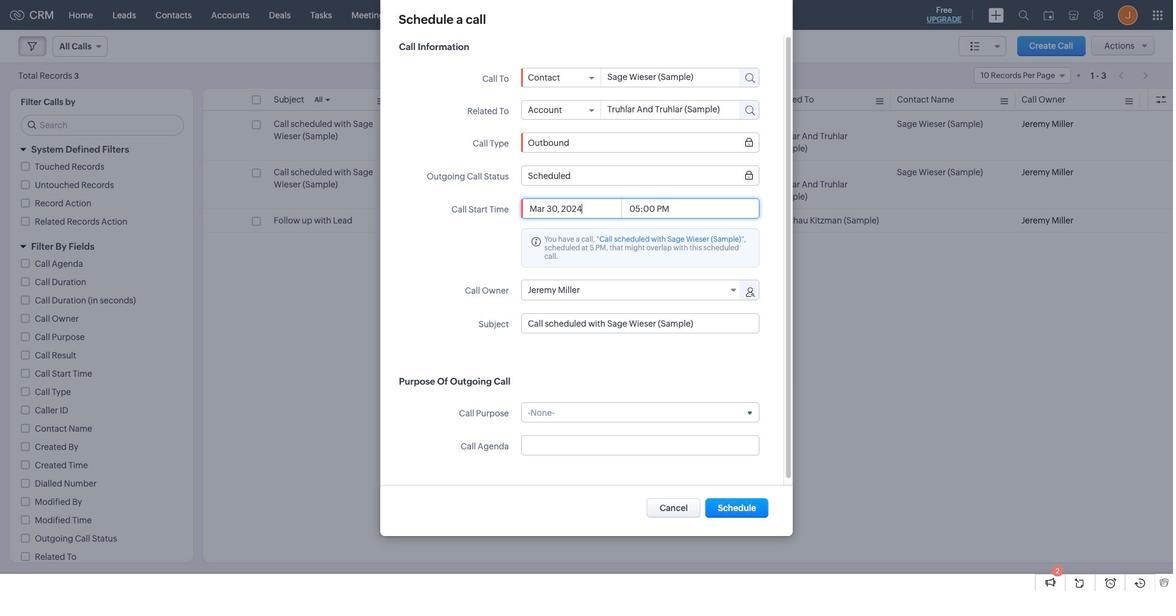 Task type: describe. For each thing, give the bounding box(es) containing it.
search image
[[1019, 10, 1029, 20]]

logo image
[[10, 10, 24, 20]]

create menu image
[[989, 8, 1004, 22]]

profile element
[[1111, 0, 1145, 30]]

mmm d, yyyy text field
[[528, 204, 621, 214]]

hh:mm a text field
[[627, 204, 674, 214]]

search element
[[1011, 0, 1036, 30]]

Search text field
[[21, 116, 183, 135]]



Task type: vqa. For each thing, say whether or not it's contained in the screenshot.
Other Modules field
no



Task type: locate. For each thing, give the bounding box(es) containing it.
create menu element
[[981, 0, 1011, 30]]

navigation
[[1113, 67, 1155, 84]]

None button
[[647, 499, 701, 518], [706, 499, 768, 518], [647, 499, 701, 518], [706, 499, 768, 518]]

calendar image
[[1044, 10, 1054, 20]]

None text field
[[601, 101, 732, 118]]

profile image
[[1118, 5, 1138, 25]]

row group
[[203, 112, 1173, 233]]

None field
[[528, 73, 594, 83], [528, 105, 594, 115], [528, 138, 753, 148], [528, 171, 753, 181], [522, 281, 740, 300], [528, 408, 753, 418], [528, 73, 594, 83], [528, 105, 594, 115], [528, 138, 753, 148], [528, 171, 753, 181], [522, 281, 740, 300], [528, 408, 753, 418]]

None text field
[[601, 68, 728, 86], [528, 319, 753, 328], [601, 68, 728, 86], [528, 319, 753, 328]]



